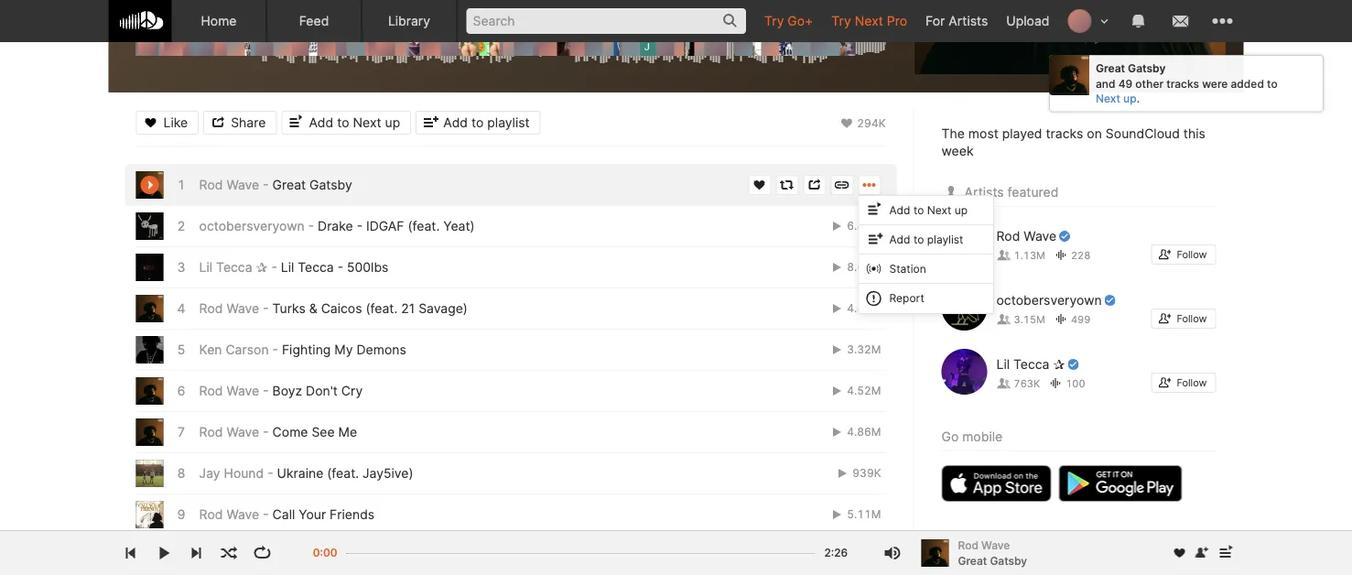 Task type: vqa. For each thing, say whether or not it's contained in the screenshot.


Task type: locate. For each thing, give the bounding box(es) containing it.
0 vertical spatial add to playlist
[[444, 115, 530, 131]]

0 horizontal spatial next
[[353, 115, 382, 131]]

wave up hound
[[227, 425, 259, 440]]

rod up 1.13m link
[[997, 229, 1021, 244]]

0 vertical spatial (feat.
[[408, 218, 440, 234]]

wave inside rod wave great gatsby
[[982, 539, 1011, 552]]

try left go+
[[765, 13, 784, 28]]

add to next up
[[309, 115, 400, 131], [890, 203, 968, 217]]

great gatsby element
[[915, 0, 1226, 74], [136, 171, 164, 199], [922, 540, 949, 567]]

1 vertical spatial tracks
[[1046, 125, 1084, 141]]

499 link
[[1054, 313, 1091, 325]]

lil tecca ✰ - lil tecca - 500lbs
[[199, 260, 389, 275]]

- left boyz
[[263, 383, 269, 399]]

0 vertical spatial next
[[855, 13, 884, 28]]

next up link
[[1096, 92, 1137, 105]]

octobersveryown link
[[199, 218, 305, 234], [997, 292, 1117, 309]]

fighting
[[282, 342, 331, 358]]

rod wave link
[[199, 177, 259, 193], [997, 228, 1072, 245], [199, 301, 259, 316], [199, 383, 259, 399], [199, 425, 259, 440], [199, 507, 259, 523], [959, 538, 1163, 553], [208, 548, 268, 564]]

1 horizontal spatial octobersveryown link
[[997, 292, 1117, 309]]

rod wave great gatsby
[[959, 539, 1028, 567]]

0 horizontal spatial add to next up button
[[282, 111, 411, 135]]

rod wave link for rod wave - hg4
[[208, 548, 268, 564]]

wave for rod wave - boyz don't cry
[[227, 383, 259, 399]]

rod left do
[[959, 539, 979, 552]]

added
[[1232, 77, 1265, 90]]

1 vertical spatial add to playlist
[[890, 233, 964, 246]]

rod wave link up jay hound link
[[199, 425, 259, 440]]

0 horizontal spatial gatsby
[[310, 177, 352, 193]]

1 vertical spatial up
[[955, 203, 968, 217]]

3 follow from the top
[[1177, 377, 1208, 389]]

rod right 7
[[199, 425, 223, 440]]

1 horizontal spatial lil
[[281, 260, 294, 275]]

try inside "link"
[[832, 13, 852, 28]]

2 vertical spatial great gatsby element
[[922, 540, 949, 567]]

rod inside rod wave great gatsby
[[959, 539, 979, 552]]

0 horizontal spatial great
[[273, 177, 306, 193]]

0 vertical spatial follow
[[1177, 249, 1208, 261]]

2 horizontal spatial next
[[928, 203, 952, 217]]

rod for rod wave
[[997, 229, 1021, 244]]

1 horizontal spatial try
[[832, 13, 852, 28]]

763k link
[[997, 377, 1041, 389]]

like
[[164, 115, 188, 131]]

wave left call
[[227, 507, 259, 523]]

station button
[[860, 255, 994, 284]]

octobersveryown up 3.15m
[[997, 293, 1103, 308]]

0 vertical spatial gatsby
[[1129, 61, 1166, 75]]

great inside rod wave great gatsby
[[959, 554, 988, 567]]

home link
[[172, 0, 267, 42]]

fighting my demons link
[[282, 342, 406, 358]]

rod right 1 at left top
[[199, 177, 223, 193]]

friends
[[330, 507, 375, 523]]

gatsby
[[1129, 61, 1166, 75], [310, 177, 352, 193], [991, 554, 1028, 567]]

rod for rod wave - great gatsby
[[199, 177, 223, 193]]

hg4
[[281, 548, 308, 564]]

- down share popup button
[[263, 177, 269, 193]]

tecca up 763k
[[1014, 357, 1050, 372]]

most
[[969, 125, 999, 141]]

0 horizontal spatial add to playlist
[[444, 115, 530, 131]]

wave
[[227, 177, 259, 193], [1024, 229, 1057, 244], [227, 301, 259, 316], [227, 383, 259, 399], [227, 425, 259, 440], [227, 507, 259, 523], [982, 539, 1011, 552], [235, 548, 268, 564]]

1 horizontal spatial ✰
[[1054, 357, 1066, 372]]

1 vertical spatial add to next up
[[890, 203, 968, 217]]

0 vertical spatial lil tecca ✰ link
[[199, 260, 268, 275]]

lil up turks
[[281, 260, 294, 275]]

2:26
[[825, 546, 848, 560]]

octobersveryown
[[199, 218, 305, 234], [997, 293, 1103, 308]]

✰ left lil tecca - 500lbs link at the top
[[256, 260, 268, 275]]

tecca up &
[[298, 260, 334, 275]]

1 horizontal spatial gatsby
[[991, 554, 1028, 567]]

lil tecca ✰'s avatar element
[[942, 349, 988, 395]]

2 horizontal spatial great
[[1096, 61, 1126, 75]]

and
[[1096, 77, 1116, 90]]

lil up 763k link
[[997, 357, 1010, 372]]

lil tecca ✰ link right 3
[[199, 260, 268, 275]]

0 horizontal spatial add to next up
[[309, 115, 400, 131]]

add to next up for left add to next up button
[[309, 115, 400, 131]]

0 horizontal spatial lil
[[199, 260, 213, 275]]

do not sell or share my personal information link
[[942, 546, 1155, 574]]

1 vertical spatial follow button
[[1152, 309, 1217, 329]]

tracks left were
[[1167, 77, 1200, 90]]

playlist
[[488, 115, 530, 131], [928, 233, 964, 246]]

2 follow button from the top
[[1152, 309, 1217, 329]]

0 horizontal spatial tecca
[[216, 260, 252, 275]]

wave for rod wave - call your friends
[[227, 507, 259, 523]]

drake - idgaf (feat. yeat) element
[[136, 213, 164, 240]]

rod for rod wave - hg4
[[208, 548, 231, 564]]

1 follow button from the top
[[1152, 245, 1217, 265]]

0 vertical spatial follow button
[[1152, 245, 1217, 265]]

great gatsby element up and
[[915, 0, 1226, 74]]

0 horizontal spatial tracks
[[1046, 125, 1084, 141]]

0 vertical spatial great
[[1096, 61, 1126, 75]]

2 horizontal spatial tecca
[[1014, 357, 1050, 372]]

1 vertical spatial add to next up button
[[860, 196, 994, 225]]

2 follow from the top
[[1177, 313, 1208, 325]]

share inside do not sell or share my personal information
[[1057, 546, 1088, 559]]

None search field
[[458, 0, 756, 41]]

1 vertical spatial lil tecca ✰ link
[[997, 356, 1080, 373]]

6
[[177, 383, 186, 399]]

octobersveryown link up 499 link
[[997, 292, 1117, 309]]

octobersveryown's avatar element
[[942, 285, 988, 331]]

6.46m
[[844, 219, 882, 233]]

wave up carson
[[227, 301, 259, 316]]

2 horizontal spatial (feat.
[[408, 218, 440, 234]]

0 vertical spatial ✰
[[256, 260, 268, 275]]

0 vertical spatial octobersveryown link
[[199, 218, 305, 234]]

rod wave link for rod wave - great gatsby
[[199, 177, 259, 193]]

499
[[1072, 313, 1091, 325]]

rod right 4
[[199, 301, 223, 316]]

1 try from the left
[[765, 13, 784, 28]]

1 vertical spatial my
[[1090, 546, 1107, 559]]

playlist for left "add to playlist" button
[[488, 115, 530, 131]]

rod wave link down jay hound link
[[199, 507, 259, 523]]

1 horizontal spatial tracks
[[1167, 77, 1200, 90]]

1.13m link
[[997, 249, 1046, 261]]

2 vertical spatial (feat.
[[327, 466, 359, 481]]

- left 500lbs
[[338, 260, 344, 275]]

✰ for lil tecca ✰ - lil tecca - 500lbs
[[256, 260, 268, 275]]

3 follow button from the top
[[1152, 373, 1217, 393]]

1 vertical spatial great gatsby link
[[959, 553, 1028, 569]]

2 try from the left
[[832, 13, 852, 28]]

0 horizontal spatial up
[[385, 115, 400, 131]]

next
[[855, 13, 884, 28], [353, 115, 382, 131], [928, 203, 952, 217]]

0 horizontal spatial lil tecca ✰ link
[[199, 260, 268, 275]]

wave for rod wave
[[1024, 229, 1057, 244]]

lil
[[199, 260, 213, 275], [281, 260, 294, 275], [997, 357, 1010, 372]]

✰ up 100 link
[[1054, 357, 1066, 372]]

1 vertical spatial ✰
[[1054, 357, 1066, 372]]

rod wave
[[997, 229, 1057, 244]]

to
[[1268, 77, 1278, 90], [337, 115, 349, 131], [472, 115, 484, 131], [914, 203, 925, 217], [914, 233, 925, 246]]

add to playlist for left "add to playlist" button
[[444, 115, 530, 131]]

for artists
[[926, 13, 989, 28]]

0 horizontal spatial ✰
[[256, 260, 268, 275]]

wave right 1 at left top
[[227, 177, 259, 193]]

(feat. left 21
[[366, 301, 398, 316]]

2 vertical spatial gatsby
[[991, 554, 1028, 567]]

follow
[[1177, 249, 1208, 261], [1177, 313, 1208, 325], [1177, 377, 1208, 389]]

0 vertical spatial great gatsby link
[[273, 177, 352, 193]]

1 vertical spatial octobersveryown link
[[997, 292, 1117, 309]]

my left personal
[[1090, 546, 1107, 559]]

octobersveryown - drake - idgaf (feat. yeat)
[[199, 218, 475, 234]]

wave for rod wave great gatsby
[[982, 539, 1011, 552]]

jay
[[199, 466, 220, 481]]

- left turks
[[263, 301, 269, 316]]

add to next up for the right add to next up button
[[890, 203, 968, 217]]

- right carson
[[273, 342, 278, 358]]

0 horizontal spatial octobersveryown link
[[199, 218, 305, 234]]

for artists link
[[917, 0, 998, 41]]

do not sell or share my personal information
[[942, 546, 1155, 574]]

call
[[273, 507, 295, 523]]

other
[[1136, 77, 1164, 90]]

3.15m link
[[997, 313, 1046, 325]]

wave left hg4 link
[[235, 548, 268, 564]]

3
[[177, 260, 186, 275]]

1 vertical spatial add to playlist button
[[860, 225, 994, 255]]

- left 'come'
[[263, 425, 269, 440]]

2 horizontal spatial lil
[[997, 357, 1010, 372]]

0 horizontal spatial try
[[765, 13, 784, 28]]

2 vertical spatial follow
[[1177, 377, 1208, 389]]

rod wave link right 1 at left top
[[199, 177, 259, 193]]

1 horizontal spatial great gatsby link
[[959, 553, 1028, 569]]

great gatsby element left do
[[922, 540, 949, 567]]

go mobile
[[942, 429, 1003, 445]]

follow for tecca
[[1177, 377, 1208, 389]]

228 link
[[1054, 249, 1091, 261]]

artists
[[949, 13, 989, 28], [965, 185, 1005, 200]]

1 horizontal spatial add to playlist
[[890, 233, 964, 246]]

(feat. left the yeat)
[[408, 218, 440, 234]]

tecca right 3
[[216, 260, 252, 275]]

rod wave - turks & caicos (feat. 21 savage)
[[199, 301, 468, 316]]

add to next up button
[[282, 111, 411, 135], [860, 196, 994, 225]]

294k
[[858, 117, 886, 130]]

1 horizontal spatial great
[[959, 554, 988, 567]]

1 horizontal spatial share
[[1057, 546, 1088, 559]]

up
[[385, 115, 400, 131], [955, 203, 968, 217]]

don't
[[306, 383, 338, 399]]

tecca for lil tecca ✰ - lil tecca - 500lbs
[[216, 260, 252, 275]]

tecca for lil tecca ✰
[[1014, 357, 1050, 372]]

wave for rod wave - great gatsby
[[227, 177, 259, 193]]

1 horizontal spatial next
[[855, 13, 884, 28]]

1 horizontal spatial (feat.
[[366, 301, 398, 316]]

station
[[890, 262, 927, 275]]

1 vertical spatial gatsby
[[310, 177, 352, 193]]

privacy link
[[1014, 561, 1053, 574]]

lil tecca ✰ link
[[199, 260, 268, 275], [997, 356, 1080, 373]]

2 horizontal spatial gatsby
[[1129, 61, 1166, 75]]

1 follow from the top
[[1177, 249, 1208, 261]]

0 vertical spatial share
[[231, 115, 266, 131]]

rod wave link up 'cookie'
[[959, 538, 1163, 553]]

rod
[[199, 177, 223, 193], [997, 229, 1021, 244], [199, 301, 223, 316], [199, 383, 223, 399], [199, 425, 223, 440], [199, 507, 223, 523], [959, 539, 979, 552], [208, 548, 231, 564]]

upload
[[1007, 13, 1050, 28]]

1 horizontal spatial add to next up
[[890, 203, 968, 217]]

1 horizontal spatial lil tecca ✰ link
[[997, 356, 1080, 373]]

0 vertical spatial artists
[[949, 13, 989, 28]]

my right fighting
[[335, 342, 353, 358]]

0 vertical spatial playlist
[[488, 115, 530, 131]]

user image
[[942, 182, 961, 204]]

tracks left on
[[1046, 125, 1084, 141]]

artists right the "for"
[[949, 13, 989, 28]]

lil right 3
[[199, 260, 213, 275]]

rod wave link up ken carson link at the bottom left
[[199, 301, 259, 316]]

0 horizontal spatial (feat.
[[327, 466, 359, 481]]

rod right 9
[[199, 507, 223, 523]]

0 horizontal spatial octobersveryown
[[199, 218, 305, 234]]

legal link
[[942, 546, 971, 559]]

(feat. down the me
[[327, 466, 359, 481]]

try next pro link
[[823, 0, 917, 41]]

wave up '1.13m'
[[1024, 229, 1057, 244]]

share up rod wave - great gatsby
[[231, 115, 266, 131]]

0 horizontal spatial playlist
[[488, 115, 530, 131]]

0 vertical spatial add to playlist button
[[416, 111, 541, 135]]

to inside the great gatsby and 49 other tracks were added to next up .
[[1268, 77, 1278, 90]]

rod wave - boyz don't cry
[[199, 383, 363, 399]]

on
[[1088, 125, 1103, 141]]

my inside do not sell or share my personal information
[[1090, 546, 1107, 559]]

100 link
[[1049, 377, 1086, 389]]

follow for wave
[[1177, 249, 1208, 261]]

- left drake
[[308, 218, 314, 234]]

4.46m
[[844, 302, 882, 315]]

0 horizontal spatial great gatsby link
[[273, 177, 352, 193]]

rod wave link down ken carson link at the bottom left
[[199, 383, 259, 399]]

next up
[[1096, 92, 1137, 105]]

progress bar
[[347, 544, 816, 574]]

2 vertical spatial follow button
[[1152, 373, 1217, 393]]

octobersveryown link down rod wave - great gatsby
[[199, 218, 305, 234]]

0 vertical spatial tracks
[[1167, 77, 1200, 90]]

0 vertical spatial add to next up
[[309, 115, 400, 131]]

1 vertical spatial share
[[1057, 546, 1088, 559]]

1 vertical spatial next
[[353, 115, 382, 131]]

try right go+
[[832, 13, 852, 28]]

1 vertical spatial playlist
[[928, 233, 964, 246]]

1 horizontal spatial my
[[1090, 546, 1107, 559]]

share inside popup button
[[231, 115, 266, 131]]

wave down carson
[[227, 383, 259, 399]]

- left call
[[263, 507, 269, 523]]

artists right user icon at right
[[965, 185, 1005, 200]]

1 horizontal spatial octobersveryown
[[997, 293, 1103, 308]]

great gatsby element left 1 at left top
[[136, 171, 164, 199]]

jay hound link
[[199, 466, 264, 481]]

share button
[[203, 111, 277, 135]]

2 vertical spatial great
[[959, 554, 988, 567]]

rod right 6
[[199, 383, 223, 399]]

0 vertical spatial add to next up button
[[282, 111, 411, 135]]

lil tecca ✰ link up 763k
[[997, 356, 1080, 373]]

wave for rod wave - turks & caicos (feat. 21 savage)
[[227, 301, 259, 316]]

rod right 10
[[208, 548, 231, 564]]

rod wave link right 10
[[208, 548, 268, 564]]

1 vertical spatial follow
[[1177, 313, 1208, 325]]

turks & caicos (feat. 21 savage) link
[[273, 301, 468, 316]]

share up 'cookie'
[[1057, 546, 1088, 559]]

0 horizontal spatial my
[[335, 342, 353, 358]]

1 horizontal spatial playlist
[[928, 233, 964, 246]]

gatsby inside rod wave great gatsby
[[991, 554, 1028, 567]]

come see me link
[[273, 425, 357, 440]]

✰
[[256, 260, 268, 275], [1054, 357, 1066, 372]]

0 vertical spatial octobersveryown
[[199, 218, 305, 234]]

1 vertical spatial artists
[[965, 185, 1005, 200]]

cookie link
[[942, 561, 1184, 575]]

octobersveryown down rod wave - great gatsby
[[199, 218, 305, 234]]

wave up 'information'
[[982, 539, 1011, 552]]

playlist for the right "add to playlist" button
[[928, 233, 964, 246]]

0 horizontal spatial share
[[231, 115, 266, 131]]

fighting my demons element
[[136, 336, 164, 364]]

1 vertical spatial octobersveryown
[[997, 293, 1103, 308]]



Task type: describe. For each thing, give the bounding box(es) containing it.
rod wave - come see me
[[199, 425, 357, 440]]

0 vertical spatial great gatsby element
[[915, 0, 1226, 74]]

great inside the great gatsby and 49 other tracks were added to next up .
[[1096, 61, 1126, 75]]

great gatsby and 49 other tracks were added to next up .
[[1096, 61, 1278, 105]]

hound
[[224, 466, 264, 481]]

bob builder's avatar element
[[1068, 9, 1092, 33]]

mobile
[[963, 429, 1003, 445]]

1 horizontal spatial up
[[955, 203, 968, 217]]

.
[[1137, 92, 1140, 105]]

add to playlist for the right "add to playlist" button
[[890, 233, 964, 246]]

octobersveryown for octobersveryown - drake - idgaf (feat. yeat)
[[199, 218, 305, 234]]

do
[[982, 546, 997, 559]]

for
[[926, 13, 946, 28]]

1 vertical spatial great
[[273, 177, 306, 193]]

call your friends element
[[136, 501, 164, 529]]

soundcloud
[[1106, 125, 1181, 141]]

feed link
[[267, 0, 362, 42]]

ukraine
[[277, 466, 324, 481]]

rod wave link for rod wave - call your friends
[[199, 507, 259, 523]]

rod wave link up '1.13m'
[[997, 228, 1072, 245]]

this
[[1184, 125, 1206, 141]]

✰ for lil tecca ✰
[[1054, 357, 1066, 372]]

3.32m
[[844, 343, 882, 356]]

Search search field
[[467, 8, 747, 34]]

legal
[[942, 546, 971, 559]]

0 vertical spatial up
[[385, 115, 400, 131]]

tracks inside the great gatsby and 49 other tracks were added to next up .
[[1167, 77, 1200, 90]]

8
[[177, 466, 186, 481]]

cookie
[[942, 561, 1184, 575]]

cry
[[342, 383, 363, 399]]

or
[[1043, 546, 1054, 559]]

1.13m
[[1015, 249, 1046, 261]]

come
[[273, 425, 308, 440]]

2 vertical spatial next
[[928, 203, 952, 217]]

0:00
[[313, 546, 338, 560]]

demons
[[357, 342, 406, 358]]

report button
[[860, 284, 994, 313]]

500lbs
[[347, 260, 389, 275]]

follow button for wave
[[1152, 245, 1217, 265]]

4.86m
[[844, 425, 882, 439]]

lil tecca ✰
[[997, 357, 1066, 372]]

go
[[942, 429, 959, 445]]

1
[[177, 177, 186, 193]]

try go+
[[765, 13, 814, 28]]

228
[[1072, 249, 1091, 261]]

upload link
[[998, 0, 1059, 41]]

rod wave link for rod wave - boyz don't cry
[[199, 383, 259, 399]]

5
[[177, 342, 186, 358]]

boyz don't cry link
[[273, 383, 363, 399]]

0 horizontal spatial add to playlist button
[[416, 111, 541, 135]]

lil tecca - 500lbs element
[[136, 254, 164, 281]]

artists featured
[[965, 185, 1059, 200]]

rod for rod wave great gatsby
[[959, 539, 979, 552]]

next inside "link"
[[855, 13, 884, 28]]

- up turks
[[271, 260, 277, 275]]

turks
[[273, 301, 306, 316]]

personal
[[1109, 546, 1155, 559]]

rod for rod wave - turks & caicos (feat. 21 savage)
[[199, 301, 223, 316]]

played
[[1003, 125, 1043, 141]]

rod wave - hg4
[[208, 548, 308, 564]]

rod wave link for rod wave - turks & caicos (feat. 21 savage)
[[199, 301, 259, 316]]

7
[[177, 425, 186, 440]]

try for try next pro
[[832, 13, 852, 28]]

hg4 link
[[281, 548, 308, 564]]

idgaf
[[366, 218, 404, 234]]

call your friends link
[[273, 507, 375, 523]]

tracks inside the most played tracks on soundcloud this week
[[1046, 125, 1084, 141]]

1 vertical spatial great gatsby element
[[136, 171, 164, 199]]

try next pro
[[832, 13, 908, 28]]

information
[[942, 561, 1002, 574]]

1 vertical spatial (feat.
[[366, 301, 398, 316]]

hg4 element
[[136, 542, 164, 570]]

- right drake
[[357, 218, 363, 234]]

your
[[299, 507, 326, 523]]

&
[[309, 301, 318, 316]]

2
[[177, 218, 186, 234]]

try for try go+
[[765, 13, 784, 28]]

21
[[401, 301, 415, 316]]

library link
[[362, 0, 458, 42]]

9
[[177, 507, 186, 523]]

ukraine (feat. jay5ive) element
[[136, 460, 164, 487]]

3.15m
[[1015, 313, 1046, 325]]

ken carson link
[[199, 342, 269, 358]]

rod for rod wave - call your friends
[[199, 507, 223, 523]]

rod for rod wave - boyz don't cry
[[199, 383, 223, 399]]

drake
[[318, 218, 353, 234]]

1 horizontal spatial tecca
[[298, 260, 334, 275]]

lil tecca - 500lbs link
[[281, 260, 389, 275]]

49
[[1119, 77, 1133, 90]]

jay hound - ukraine (feat. jay5ive)
[[199, 466, 414, 481]]

1 horizontal spatial add to next up button
[[860, 196, 994, 225]]

0 vertical spatial my
[[335, 342, 353, 358]]

octobersveryown for octobersveryown
[[997, 293, 1103, 308]]

- left hg4 link
[[271, 548, 277, 564]]

- right hound
[[268, 466, 274, 481]]

ken carson - fighting my demons
[[199, 342, 406, 358]]

lil for lil tecca ✰ - lil tecca - 500lbs
[[199, 260, 213, 275]]

follow button for tecca
[[1152, 373, 1217, 393]]

turks & caicos (feat. 21 savage) element
[[136, 295, 164, 322]]

week
[[942, 143, 974, 159]]

privacy
[[1014, 561, 1053, 574]]

wave for rod wave - come see me
[[227, 425, 259, 440]]

rod for rod wave - come see me
[[199, 425, 223, 440]]

drake - idgaf (feat. yeat) link
[[318, 218, 475, 234]]

the most played tracks on soundcloud this week
[[942, 125, 1206, 159]]

carson
[[226, 342, 269, 358]]

wave for rod wave - hg4
[[235, 548, 268, 564]]

boyz don't cry element
[[136, 377, 164, 405]]

4
[[177, 301, 186, 316]]

pro
[[887, 13, 908, 28]]

gatsby inside the great gatsby and 49 other tracks were added to next up .
[[1129, 61, 1166, 75]]

rod wave's avatar element
[[942, 221, 988, 267]]

like button
[[136, 111, 199, 135]]

jay5ive)
[[363, 466, 414, 481]]

not
[[1000, 546, 1019, 559]]

come see me element
[[136, 419, 164, 446]]

yeat)
[[444, 218, 475, 234]]

report
[[890, 292, 925, 305]]

10
[[177, 548, 194, 564]]

next up image
[[1215, 542, 1237, 564]]

rod wave link for rod wave - come see me
[[199, 425, 259, 440]]

1 horizontal spatial add to playlist button
[[860, 225, 994, 255]]

ken
[[199, 342, 222, 358]]

savage)
[[419, 301, 468, 316]]

lil for lil tecca ✰
[[997, 357, 1010, 372]]

caicos
[[321, 301, 362, 316]]

featured
[[1008, 185, 1059, 200]]

feed
[[299, 13, 329, 28]]

home
[[201, 13, 237, 28]]



